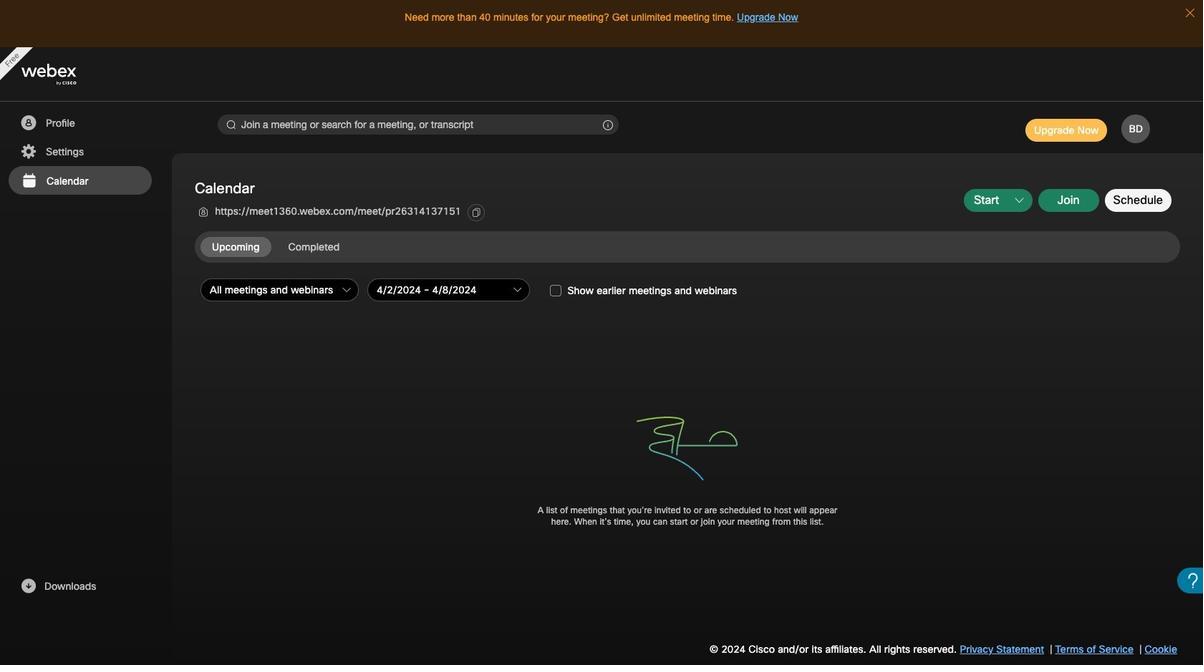 Task type: describe. For each thing, give the bounding box(es) containing it.
1 tab from the left
[[201, 237, 271, 257]]

mds settings_filled image
[[19, 143, 37, 160]]

mds people circle_filled image
[[19, 115, 37, 132]]

cisco webex image
[[21, 64, 107, 85]]

tab list inside the calendar element
[[201, 237, 357, 257]]

mds content download_filled image
[[19, 578, 37, 595]]



Task type: locate. For each thing, give the bounding box(es) containing it.
Join a meeting or search for a meeting, or transcript text field
[[218, 115, 619, 135]]

tab
[[201, 237, 271, 257], [277, 237, 351, 257]]

banner
[[0, 47, 1203, 102]]

tab panel inside the calendar element
[[195, 275, 1183, 566]]

start a meeting options image
[[1015, 196, 1024, 205]]

mds meetings_filled image
[[20, 173, 38, 190]]

copy image
[[471, 208, 481, 218]]

0 horizontal spatial tab
[[201, 237, 271, 257]]

2 tab from the left
[[277, 237, 351, 257]]

tab list
[[201, 237, 357, 257]]

tab panel
[[195, 275, 1183, 566]]

1 horizontal spatial tab
[[277, 237, 351, 257]]

calendar element
[[0, 153, 1203, 665]]



Task type: vqa. For each thing, say whether or not it's contained in the screenshot.
alert
no



